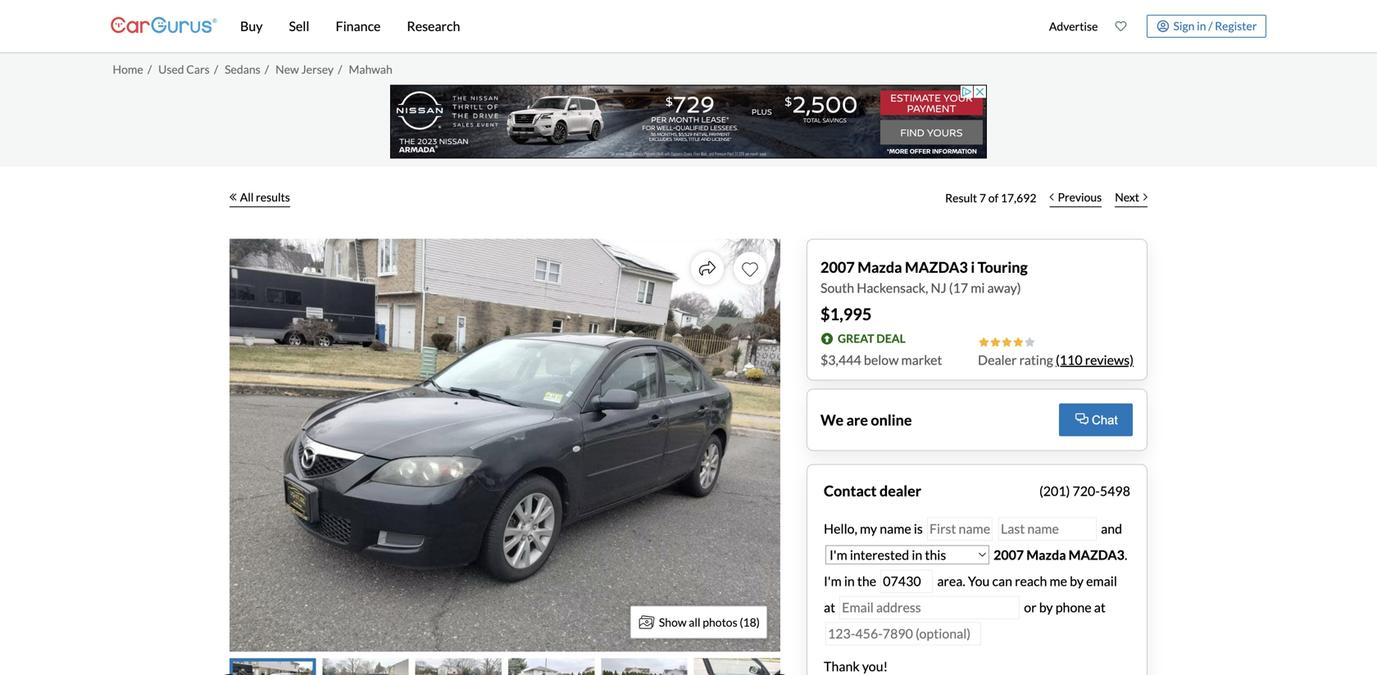 Task type: describe. For each thing, give the bounding box(es) containing it.
show
[[659, 616, 687, 630]]

cargurus logo homepage link link
[[111, 3, 217, 50]]

you!
[[863, 659, 888, 675]]

new
[[276, 62, 299, 76]]

advertise
[[1050, 19, 1098, 33]]

sign in / register link
[[1147, 15, 1267, 38]]

rating
[[1020, 352, 1054, 368]]

/ inside sign in / register link
[[1209, 19, 1213, 33]]

great deal
[[838, 332, 906, 346]]

area. you can reach me by email at
[[824, 574, 1118, 616]]

5498
[[1100, 483, 1131, 499]]

and
[[1099, 521, 1123, 537]]

share image
[[700, 260, 716, 277]]

2007 mazda mazda3 i touring south hackensack, nj (17 mi away)
[[821, 258, 1028, 296]]

jersey
[[301, 62, 334, 76]]

$3,444 below market
[[821, 352, 943, 368]]

i
[[971, 258, 975, 276]]

saved cars image
[[1116, 21, 1127, 32]]

(17
[[949, 280, 969, 296]]

online
[[871, 411, 912, 429]]

new jersey link
[[276, 62, 334, 76]]

great
[[838, 332, 875, 346]]

nj
[[931, 280, 947, 296]]

buy button
[[227, 0, 276, 52]]

finance button
[[323, 0, 394, 52]]

all
[[240, 190, 254, 204]]

south
[[821, 280, 855, 296]]

all
[[689, 616, 701, 630]]

by inside area. you can reach me by email at
[[1070, 574, 1084, 590]]

17,692
[[1001, 191, 1037, 205]]

touring
[[978, 258, 1028, 276]]

vehicle full photo image
[[230, 239, 781, 652]]

$3,444
[[821, 352, 862, 368]]

in inside menu item
[[1197, 19, 1207, 33]]

me
[[1050, 574, 1068, 590]]

home link
[[113, 62, 143, 76]]

. i'm in the
[[824, 547, 1128, 590]]

my
[[860, 521, 878, 537]]

(110 reviews) button
[[1056, 351, 1134, 370]]

Last name field
[[999, 518, 1097, 541]]

is
[[914, 521, 923, 537]]

away)
[[988, 280, 1022, 296]]

0 horizontal spatial by
[[1040, 600, 1054, 616]]

sedans link
[[225, 62, 261, 76]]

used cars link
[[158, 62, 210, 76]]

view vehicle photo 4 image
[[508, 659, 595, 676]]

view vehicle photo 3 image
[[416, 659, 502, 676]]

sign in / register
[[1174, 19, 1258, 33]]

research button
[[394, 0, 474, 52]]

user icon image
[[1157, 20, 1170, 32]]

sell
[[289, 18, 310, 34]]

(110
[[1056, 352, 1083, 368]]

phone
[[1056, 600, 1092, 616]]

you
[[968, 574, 990, 590]]

research
[[407, 18, 460, 34]]

used
[[158, 62, 184, 76]]

/ left used
[[148, 62, 152, 76]]

sell button
[[276, 0, 323, 52]]

(201)
[[1040, 483, 1071, 499]]

at inside area. you can reach me by email at
[[824, 600, 836, 616]]

of
[[989, 191, 999, 205]]

Phone (optional) telephone field
[[826, 623, 982, 646]]

next link
[[1109, 180, 1155, 216]]

reach
[[1015, 574, 1048, 590]]

view vehicle photo 6 image
[[694, 659, 781, 676]]

chevron right image
[[1144, 193, 1148, 201]]

thank
[[824, 659, 860, 675]]

cars
[[186, 62, 210, 76]]

finance
[[336, 18, 381, 34]]

2 at from the left
[[1095, 600, 1106, 616]]

view vehicle photo 5 image
[[601, 659, 688, 676]]

photos
[[703, 616, 738, 630]]

chat button
[[1060, 404, 1133, 437]]

hackensack,
[[857, 280, 929, 296]]

home
[[113, 62, 143, 76]]

deal
[[877, 332, 906, 346]]

Zip code field
[[881, 570, 933, 594]]

cargurus logo homepage link image
[[111, 3, 217, 50]]

contact dealer
[[824, 482, 922, 500]]

dealer
[[880, 482, 922, 500]]

2007 for 2007 mazda mazda3 i touring south hackensack, nj (17 mi away)
[[821, 258, 855, 276]]



Task type: vqa. For each thing, say whether or not it's contained in the screenshot.
Sprint
no



Task type: locate. For each thing, give the bounding box(es) containing it.
2007 inside 2007 mazda mazda3 i touring south hackensack, nj (17 mi away)
[[821, 258, 855, 276]]

$1,995
[[821, 305, 872, 324]]

are
[[847, 411, 868, 429]]

by right the or in the right of the page
[[1040, 600, 1054, 616]]

below
[[864, 352, 899, 368]]

reviews)
[[1086, 352, 1134, 368]]

mazda3
[[905, 258, 968, 276], [1069, 547, 1125, 563]]

mazda for 2007 mazda mazda3 i touring south hackensack, nj (17 mi away)
[[858, 258, 903, 276]]

0 vertical spatial mazda
[[858, 258, 903, 276]]

7
[[980, 191, 987, 205]]

the
[[858, 574, 877, 590]]

sign
[[1174, 19, 1195, 33]]

market
[[902, 352, 943, 368]]

1 horizontal spatial mazda3
[[1069, 547, 1125, 563]]

.
[[1125, 547, 1128, 563]]

by
[[1070, 574, 1084, 590], [1040, 600, 1054, 616]]

1 horizontal spatial in
[[1197, 19, 1207, 33]]

/ left new
[[265, 62, 269, 76]]

0 vertical spatial 2007
[[821, 258, 855, 276]]

in inside the . i'm in the
[[845, 574, 855, 590]]

name
[[880, 521, 912, 537]]

previous
[[1058, 190, 1102, 204]]

can
[[993, 574, 1013, 590]]

2007 up south
[[821, 258, 855, 276]]

1 at from the left
[[824, 600, 836, 616]]

chat
[[1092, 414, 1118, 427]]

buy
[[240, 18, 263, 34]]

0 horizontal spatial 2007
[[821, 258, 855, 276]]

0 horizontal spatial mazda
[[858, 258, 903, 276]]

/ right the cars
[[214, 62, 218, 76]]

menu bar
[[217, 0, 1041, 52]]

1 horizontal spatial by
[[1070, 574, 1084, 590]]

result 7 of 17,692
[[946, 191, 1037, 205]]

email
[[1087, 574, 1118, 590]]

hello,
[[824, 521, 858, 537]]

show all photos (18) link
[[631, 606, 768, 639]]

home / used cars / sedans / new jersey / mahwah
[[113, 62, 393, 76]]

720-
[[1073, 483, 1100, 499]]

sedans
[[225, 62, 261, 76]]

First name field
[[927, 518, 993, 541]]

menu containing sign in / register
[[1041, 3, 1267, 49]]

2007
[[821, 258, 855, 276], [994, 547, 1024, 563]]

/ left register at top
[[1209, 19, 1213, 33]]

mazda3 up nj
[[905, 258, 968, 276]]

1 horizontal spatial mazda
[[1027, 547, 1067, 563]]

advertise link
[[1041, 3, 1107, 49]]

mazda3 for 2007 mazda mazda3 i touring south hackensack, nj (17 mi away)
[[905, 258, 968, 276]]

menu
[[1041, 3, 1267, 49]]

view vehicle photo 1 image
[[230, 659, 316, 676]]

2007 mazda mazda3
[[994, 547, 1125, 563]]

0 vertical spatial by
[[1070, 574, 1084, 590]]

tab list
[[230, 659, 781, 676]]

0 horizontal spatial mazda3
[[905, 258, 968, 276]]

all results
[[240, 190, 290, 204]]

chevron double left image
[[230, 193, 237, 201]]

in right sign
[[1197, 19, 1207, 33]]

1 vertical spatial in
[[845, 574, 855, 590]]

1 horizontal spatial at
[[1095, 600, 1106, 616]]

mazda3 inside 2007 mazda mazda3 i touring south hackensack, nj (17 mi away)
[[905, 258, 968, 276]]

2007 for 2007 mazda mazda3
[[994, 547, 1024, 563]]

1 vertical spatial 2007
[[994, 547, 1024, 563]]

1 vertical spatial by
[[1040, 600, 1054, 616]]

2007 up can
[[994, 547, 1024, 563]]

previous link
[[1044, 180, 1109, 216]]

advertisement region
[[390, 85, 987, 159]]

at right phone
[[1095, 600, 1106, 616]]

results
[[256, 190, 290, 204]]

chevron left image
[[1050, 193, 1054, 201]]

at down i'm
[[824, 600, 836, 616]]

contact
[[824, 482, 877, 500]]

0 horizontal spatial at
[[824, 600, 836, 616]]

hello, my name is
[[824, 521, 926, 537]]

0 vertical spatial mazda3
[[905, 258, 968, 276]]

result
[[946, 191, 978, 205]]

mazda down last name field
[[1027, 547, 1067, 563]]

mazda for 2007 mazda mazda3
[[1027, 547, 1067, 563]]

by right "me"
[[1070, 574, 1084, 590]]

mazda up hackensack,
[[858, 258, 903, 276]]

view vehicle photo 2 image
[[323, 659, 409, 676]]

/
[[1209, 19, 1213, 33], [148, 62, 152, 76], [214, 62, 218, 76], [265, 62, 269, 76], [338, 62, 342, 76]]

0 horizontal spatial in
[[845, 574, 855, 590]]

or by phone at
[[1025, 600, 1106, 616]]

at
[[824, 600, 836, 616], [1095, 600, 1106, 616]]

mahwah
[[349, 62, 393, 76]]

we
[[821, 411, 844, 429]]

1 horizontal spatial 2007
[[994, 547, 1024, 563]]

1 vertical spatial mazda3
[[1069, 547, 1125, 563]]

mazda
[[858, 258, 903, 276], [1027, 547, 1067, 563]]

chat image
[[1076, 414, 1089, 425]]

mazda inside 2007 mazda mazda3 i touring south hackensack, nj (17 mi away)
[[858, 258, 903, 276]]

dealer
[[978, 352, 1017, 368]]

next
[[1116, 190, 1140, 204]]

all results link
[[230, 180, 290, 216]]

0 vertical spatial in
[[1197, 19, 1207, 33]]

mazda3 up email
[[1069, 547, 1125, 563]]

dealer rating (110 reviews)
[[978, 352, 1134, 368]]

1 vertical spatial mazda
[[1027, 547, 1067, 563]]

thank you!
[[824, 659, 888, 675]]

menu bar containing buy
[[217, 0, 1041, 52]]

(18)
[[740, 616, 760, 630]]

in right i'm
[[845, 574, 855, 590]]

or
[[1025, 600, 1037, 616]]

i'm
[[824, 574, 842, 590]]

area.
[[938, 574, 966, 590]]

register
[[1215, 19, 1258, 33]]

(201) 720-5498
[[1040, 483, 1131, 499]]

mi
[[971, 280, 985, 296]]

show all photos (18)
[[659, 616, 760, 630]]

Email address email field
[[840, 597, 1020, 620]]

/ right jersey
[[338, 62, 342, 76]]

we are online
[[821, 411, 912, 429]]

sign in / register menu item
[[1136, 15, 1267, 38]]

mazda3 for 2007 mazda mazda3
[[1069, 547, 1125, 563]]

in
[[1197, 19, 1207, 33], [845, 574, 855, 590]]



